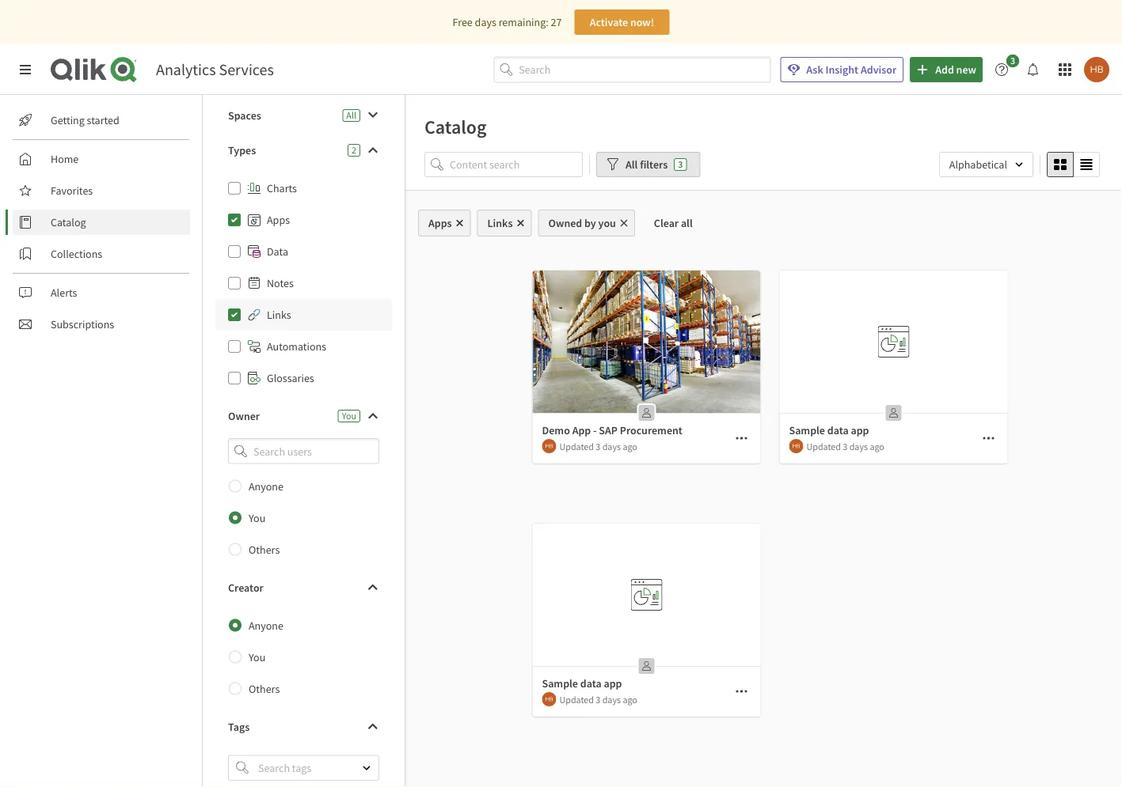 Task type: vqa. For each thing, say whether or not it's contained in the screenshot.
cell associated with second "3 days ago" cell PERSONAL 'cell'
no



Task type: locate. For each thing, give the bounding box(es) containing it.
0 vertical spatial howard brown image
[[1084, 57, 1109, 82]]

1 horizontal spatial apps
[[428, 216, 452, 230]]

1 horizontal spatial all
[[626, 158, 638, 172]]

catalog up content search text field
[[424, 115, 487, 139]]

ago
[[623, 440, 637, 453], [870, 440, 884, 453], [623, 694, 637, 706]]

0 vertical spatial you
[[342, 410, 356, 422]]

data
[[827, 424, 849, 438], [580, 677, 602, 691]]

0 horizontal spatial sample
[[542, 677, 578, 691]]

others inside owner option group
[[249, 543, 280, 557]]

filters region
[[405, 149, 1122, 190]]

0 horizontal spatial data
[[580, 677, 602, 691]]

1 others from the top
[[249, 543, 280, 557]]

qlik sense app image
[[533, 271, 761, 413]]

app
[[851, 424, 869, 438], [604, 677, 622, 691]]

more actions image
[[735, 432, 748, 445], [982, 432, 995, 445], [735, 686, 748, 698]]

links down notes
[[267, 308, 291, 322]]

3 inside dropdown button
[[1010, 55, 1015, 67]]

spaces
[[228, 108, 261, 123]]

you inside creator option group
[[249, 651, 266, 665]]

0 vertical spatial data
[[827, 424, 849, 438]]

1 vertical spatial catalog
[[51, 215, 86, 230]]

links inside button
[[487, 216, 513, 230]]

apps
[[267, 213, 290, 227], [428, 216, 452, 230]]

getting started
[[51, 113, 119, 127]]

None field
[[215, 439, 392, 465]]

howard brown element for howard brown image's 'personal' element
[[789, 439, 803, 454]]

owned by you
[[548, 216, 616, 230]]

0 horizontal spatial all
[[346, 109, 356, 122]]

all
[[346, 109, 356, 122], [626, 158, 638, 172]]

you
[[342, 410, 356, 422], [249, 511, 266, 526], [249, 651, 266, 665]]

others inside creator option group
[[249, 682, 280, 697]]

add new
[[935, 63, 976, 77]]

updated for howard brown image
[[807, 440, 841, 453]]

1 horizontal spatial data
[[827, 424, 849, 438]]

0 vertical spatial all
[[346, 109, 356, 122]]

searchbar element
[[494, 57, 771, 83]]

all up 2
[[346, 109, 356, 122]]

now!
[[630, 15, 654, 29]]

apps left "links" button
[[428, 216, 452, 230]]

1 vertical spatial all
[[626, 158, 638, 172]]

others up creator
[[249, 543, 280, 557]]

favorites
[[51, 184, 93, 198]]

0 vertical spatial others
[[249, 543, 280, 557]]

sample data app
[[789, 424, 869, 438], [542, 677, 622, 691]]

1 horizontal spatial catalog
[[424, 115, 487, 139]]

anyone down creator
[[249, 619, 283, 633]]

you up creator
[[249, 511, 266, 526]]

personal element
[[634, 401, 659, 426], [881, 401, 906, 426], [634, 654, 659, 679]]

1 vertical spatial you
[[249, 511, 266, 526]]

app
[[572, 424, 591, 438]]

add new button
[[910, 57, 983, 82]]

1 vertical spatial anyone
[[249, 619, 283, 633]]

you inside owner option group
[[249, 511, 266, 526]]

all for all filters
[[626, 158, 638, 172]]

1 horizontal spatial links
[[487, 216, 513, 230]]

1 vertical spatial app
[[604, 677, 622, 691]]

all left filters
[[626, 158, 638, 172]]

catalog
[[424, 115, 487, 139], [51, 215, 86, 230]]

automations
[[267, 340, 326, 354]]

0 vertical spatial app
[[851, 424, 869, 438]]

owner option group
[[215, 471, 392, 566]]

2
[[352, 144, 356, 156]]

tags
[[228, 720, 250, 735]]

navigation pane element
[[0, 101, 202, 344]]

3
[[1010, 55, 1015, 67], [678, 158, 683, 171], [596, 440, 600, 453], [843, 440, 848, 453], [596, 694, 600, 706]]

favorites link
[[13, 178, 190, 204]]

services
[[219, 60, 274, 80]]

anyone down search users text field
[[249, 480, 283, 494]]

2 vertical spatial you
[[249, 651, 266, 665]]

creator button
[[215, 575, 392, 601]]

app for 'personal' element related to sample data app howard brown icon
[[604, 677, 622, 691]]

0 horizontal spatial links
[[267, 308, 291, 322]]

1 vertical spatial others
[[249, 682, 280, 697]]

1 vertical spatial sample data app
[[542, 677, 622, 691]]

1 vertical spatial data
[[580, 677, 602, 691]]

Search users text field
[[250, 439, 360, 465]]

1 vertical spatial howard brown image
[[542, 439, 556, 454]]

you down creator
[[249, 651, 266, 665]]

you up search users text field
[[342, 410, 356, 422]]

catalog link
[[13, 210, 190, 235]]

apps up data
[[267, 213, 290, 227]]

activate now! link
[[574, 10, 669, 35]]

3 button
[[989, 55, 1024, 82]]

0 horizontal spatial catalog
[[51, 215, 86, 230]]

2 anyone from the top
[[249, 619, 283, 633]]

updated 3 days ago
[[559, 440, 637, 453], [807, 440, 884, 453], [559, 694, 637, 706]]

catalog down favorites
[[51, 215, 86, 230]]

0 horizontal spatial apps
[[267, 213, 290, 227]]

updated 3 days ago for howard brown icon related to demo app - sap procurement's 'personal' element
[[559, 440, 637, 453]]

ask insight advisor button
[[780, 57, 904, 82]]

charts
[[267, 181, 297, 196]]

howard brown image for demo app - sap procurement
[[542, 439, 556, 454]]

notes
[[267, 276, 294, 291]]

Search tags text field
[[255, 756, 348, 781]]

apps inside button
[[428, 216, 452, 230]]

alphabetical
[[949, 158, 1007, 172]]

others up tags
[[249, 682, 280, 697]]

0 horizontal spatial app
[[604, 677, 622, 691]]

you
[[598, 216, 616, 230]]

ask insight advisor
[[806, 63, 897, 77]]

app for howard brown image's 'personal' element
[[851, 424, 869, 438]]

links right apps button
[[487, 216, 513, 230]]

all inside 'filters' "region"
[[626, 158, 638, 172]]

links
[[487, 216, 513, 230], [267, 308, 291, 322]]

howard brown element
[[542, 439, 556, 454], [789, 439, 803, 454], [542, 693, 556, 707]]

anyone inside creator option group
[[249, 619, 283, 633]]

howard brown image
[[1084, 57, 1109, 82], [542, 439, 556, 454], [542, 693, 556, 707]]

days
[[475, 15, 496, 29], [602, 440, 621, 453], [849, 440, 868, 453], [602, 694, 621, 706]]

glossaries
[[267, 371, 314, 386]]

0 vertical spatial sample
[[789, 424, 825, 438]]

Content search text field
[[450, 152, 583, 177]]

home link
[[13, 146, 190, 172]]

by
[[584, 216, 596, 230]]

started
[[87, 113, 119, 127]]

creator option group
[[215, 610, 392, 705]]

all for all
[[346, 109, 356, 122]]

search tags image
[[236, 762, 249, 775]]

howard brown element for howard brown icon related to demo app - sap procurement's 'personal' element
[[542, 439, 556, 454]]

others
[[249, 543, 280, 557], [249, 682, 280, 697]]

anyone inside owner option group
[[249, 480, 283, 494]]

1 anyone from the top
[[249, 480, 283, 494]]

2 vertical spatial howard brown image
[[542, 693, 556, 707]]

analytics services element
[[156, 60, 274, 80]]

updated
[[559, 440, 594, 453], [807, 440, 841, 453], [559, 694, 594, 706]]

0 vertical spatial sample data app
[[789, 424, 869, 438]]

clear all
[[654, 216, 693, 230]]

1 horizontal spatial app
[[851, 424, 869, 438]]

Alphabetical field
[[939, 152, 1033, 177]]

0 vertical spatial anyone
[[249, 480, 283, 494]]

catalog inside "navigation pane" element
[[51, 215, 86, 230]]

0 vertical spatial links
[[487, 216, 513, 230]]

sample
[[789, 424, 825, 438], [542, 677, 578, 691]]

2 others from the top
[[249, 682, 280, 697]]

owned by you button
[[538, 210, 635, 237]]

1 horizontal spatial sample data app
[[789, 424, 869, 438]]

sap
[[599, 424, 618, 438]]

27
[[551, 15, 562, 29]]

anyone
[[249, 480, 283, 494], [249, 619, 283, 633]]

1 horizontal spatial sample
[[789, 424, 825, 438]]



Task type: describe. For each thing, give the bounding box(es) containing it.
all filters
[[626, 158, 668, 172]]

remaining:
[[499, 15, 549, 29]]

0 vertical spatial catalog
[[424, 115, 487, 139]]

collections
[[51, 247, 102, 261]]

clear
[[654, 216, 679, 230]]

updated 3 days ago for howard brown image's 'personal' element
[[807, 440, 884, 453]]

tags button
[[215, 715, 392, 740]]

subscriptions link
[[13, 312, 190, 337]]

search tags element
[[236, 762, 249, 775]]

you for creator option group
[[249, 651, 266, 665]]

personal element for howard brown image
[[881, 401, 906, 426]]

1 vertical spatial links
[[267, 308, 291, 322]]

demo app - sap procurement
[[542, 424, 682, 438]]

days for 'personal' element related to sample data app howard brown icon
[[602, 694, 621, 706]]

Search text field
[[519, 57, 771, 83]]

updated for sample data app howard brown icon
[[559, 694, 594, 706]]

filters
[[640, 158, 668, 172]]

analytics services
[[156, 60, 274, 80]]

days for howard brown image's 'personal' element
[[849, 440, 868, 453]]

others for owner option group
[[249, 543, 280, 557]]

owner
[[228, 409, 260, 424]]

owned
[[548, 216, 582, 230]]

alerts link
[[13, 280, 190, 306]]

0 horizontal spatial sample data app
[[542, 677, 622, 691]]

creator
[[228, 581, 264, 595]]

add
[[935, 63, 954, 77]]

others for creator option group
[[249, 682, 280, 697]]

howard brown image
[[789, 439, 803, 454]]

getting started link
[[13, 108, 190, 133]]

apps button
[[418, 210, 471, 237]]

analytics
[[156, 60, 216, 80]]

personal element for howard brown icon related to demo app - sap procurement
[[634, 401, 659, 426]]

anyone for creator option group
[[249, 619, 283, 633]]

subscriptions
[[51, 318, 114, 332]]

open image
[[362, 764, 371, 773]]

-
[[593, 424, 597, 438]]

collections link
[[13, 242, 190, 267]]

advisor
[[861, 63, 897, 77]]

howard brown image for sample data app
[[542, 693, 556, 707]]

data
[[267, 245, 288, 259]]

you for owner option group
[[249, 511, 266, 526]]

updated for howard brown icon related to demo app - sap procurement
[[559, 440, 594, 453]]

free days remaining: 27
[[453, 15, 562, 29]]

procurement
[[620, 424, 682, 438]]

activate
[[590, 15, 628, 29]]

personal element for sample data app howard brown icon
[[634, 654, 659, 679]]

updated 3 days ago for 'personal' element related to sample data app howard brown icon
[[559, 694, 637, 706]]

days for howard brown icon related to demo app - sap procurement's 'personal' element
[[602, 440, 621, 453]]

switch view group
[[1047, 152, 1100, 177]]

insight
[[826, 63, 858, 77]]

types
[[228, 143, 256, 158]]

anyone for owner option group
[[249, 480, 283, 494]]

alerts
[[51, 286, 77, 300]]

clear all button
[[641, 210, 705, 237]]

links button
[[477, 210, 532, 237]]

free
[[453, 15, 473, 29]]

activate now!
[[590, 15, 654, 29]]

all
[[681, 216, 693, 230]]

close sidebar menu image
[[19, 63, 32, 76]]

new
[[956, 63, 976, 77]]

demo
[[542, 424, 570, 438]]

1 vertical spatial sample
[[542, 677, 578, 691]]

3 inside 'filters' "region"
[[678, 158, 683, 171]]

howard brown element for 'personal' element related to sample data app howard brown icon
[[542, 693, 556, 707]]

ask
[[806, 63, 823, 77]]

getting
[[51, 113, 85, 127]]

home
[[51, 152, 79, 166]]



